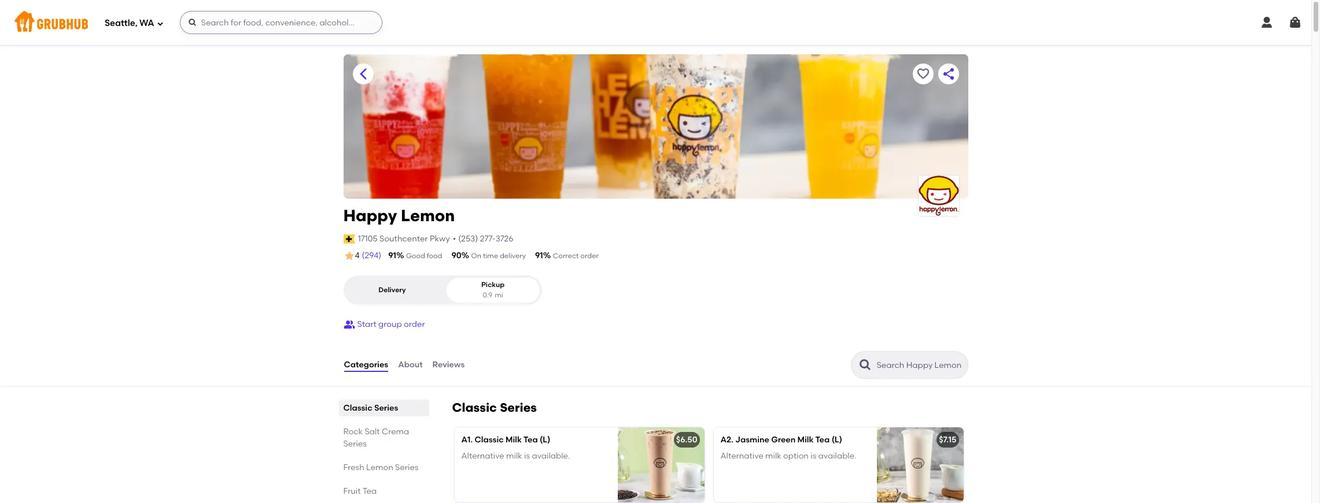 Task type: vqa. For each thing, say whether or not it's contained in the screenshot.
"Start group order" button
yes



Task type: locate. For each thing, give the bounding box(es) containing it.
pickup 0.9 mi
[[481, 281, 505, 300]]

lemon inside tab
[[366, 464, 393, 473]]

2 alternative from the left
[[721, 452, 764, 462]]

milk for option
[[766, 452, 782, 462]]

(l) up alternative milk option is available.
[[832, 436, 842, 446]]

option group
[[343, 276, 542, 306]]

reviews
[[433, 360, 465, 370]]

on
[[471, 252, 481, 260]]

1 horizontal spatial milk
[[798, 436, 814, 446]]

0 horizontal spatial available.
[[532, 452, 570, 462]]

alternative down "a1."
[[461, 452, 504, 462]]

91 down 17105 southcenter pkwy button
[[388, 251, 396, 261]]

2 available. from the left
[[819, 452, 857, 462]]

1 alternative from the left
[[461, 452, 504, 462]]

a1.
[[461, 436, 473, 446]]

a2. jasmine green milk tea (l)
[[721, 436, 842, 446]]

rock salt crema series tab
[[343, 426, 424, 451]]

1 horizontal spatial 91
[[535, 251, 543, 261]]

seattle, wa
[[105, 18, 154, 28]]

1 milk from the left
[[506, 452, 522, 462]]

1 horizontal spatial lemon
[[401, 206, 455, 226]]

1 is from the left
[[524, 452, 530, 462]]

start group order button
[[343, 315, 425, 336]]

0 horizontal spatial tea
[[363, 487, 377, 497]]

series up crema
[[374, 404, 398, 414]]

milk up option
[[798, 436, 814, 446]]

start group order
[[357, 320, 425, 330]]

time
[[483, 252, 498, 260]]

available.
[[532, 452, 570, 462], [819, 452, 857, 462]]

option group containing pickup
[[343, 276, 542, 306]]

1 (l) from the left
[[540, 436, 551, 446]]

1 available. from the left
[[532, 452, 570, 462]]

green
[[771, 436, 796, 446]]

1 vertical spatial lemon
[[366, 464, 393, 473]]

1 horizontal spatial milk
[[766, 452, 782, 462]]

jasmine
[[735, 436, 770, 446]]

3726
[[496, 234, 514, 244]]

correct
[[553, 252, 579, 260]]

series up a1. classic milk tea (l)
[[500, 401, 537, 415]]

0 horizontal spatial is
[[524, 452, 530, 462]]

0 horizontal spatial (l)
[[540, 436, 551, 446]]

0 horizontal spatial milk
[[506, 436, 522, 446]]

classic up "rock"
[[343, 404, 372, 414]]

2 (l) from the left
[[832, 436, 842, 446]]

order right "correct"
[[581, 252, 599, 260]]

pickup
[[481, 281, 505, 289]]

option
[[783, 452, 809, 462]]

alternative
[[461, 452, 504, 462], [721, 452, 764, 462]]

2 is from the left
[[811, 452, 817, 462]]

series
[[500, 401, 537, 415], [374, 404, 398, 414], [343, 440, 367, 450], [395, 464, 419, 473]]

(l) up alternative milk is available.
[[540, 436, 551, 446]]

milk
[[506, 436, 522, 446], [798, 436, 814, 446]]

2 horizontal spatial tea
[[816, 436, 830, 446]]

2 milk from the left
[[766, 452, 782, 462]]

alternative milk is available.
[[461, 452, 570, 462]]

delivery
[[379, 286, 406, 295]]

milk
[[506, 452, 522, 462], [766, 452, 782, 462]]

(253)
[[458, 234, 478, 244]]

happy lemon
[[343, 206, 455, 226]]

is down a1. classic milk tea (l)
[[524, 452, 530, 462]]

tea up alternative milk is available.
[[524, 436, 538, 446]]

subscription pass image
[[343, 235, 355, 244]]

order inside button
[[404, 320, 425, 330]]

rock salt crema series
[[343, 428, 409, 450]]

fresh lemon series tab
[[343, 462, 424, 475]]

1 horizontal spatial alternative
[[721, 452, 764, 462]]

classic
[[452, 401, 497, 415], [343, 404, 372, 414], [475, 436, 504, 446]]

91 right delivery
[[535, 251, 543, 261]]

series up fruit tea tab
[[395, 464, 419, 473]]

17105 southcenter pkwy button
[[357, 233, 451, 246]]

good food
[[406, 252, 442, 260]]

0 horizontal spatial alternative
[[461, 452, 504, 462]]

2 91 from the left
[[535, 251, 543, 261]]

happy
[[343, 206, 397, 226]]

1 91 from the left
[[388, 251, 396, 261]]

svg image
[[1289, 16, 1303, 30]]

tea
[[524, 436, 538, 446], [816, 436, 830, 446], [363, 487, 377, 497]]

(l)
[[540, 436, 551, 446], [832, 436, 842, 446]]

series down "rock"
[[343, 440, 367, 450]]

1 milk from the left
[[506, 436, 522, 446]]

91
[[388, 251, 396, 261], [535, 251, 543, 261]]

1 horizontal spatial is
[[811, 452, 817, 462]]

seattle,
[[105, 18, 137, 28]]

available. right option
[[819, 452, 857, 462]]

0 horizontal spatial lemon
[[366, 464, 393, 473]]

alternative down jasmine
[[721, 452, 764, 462]]

2 horizontal spatial svg image
[[1260, 16, 1274, 30]]

lemon for fresh
[[366, 464, 393, 473]]

0 horizontal spatial milk
[[506, 452, 522, 462]]

classic series up a1. classic milk tea (l)
[[452, 401, 537, 415]]

Search Happy Lemon search field
[[876, 361, 964, 372]]

is
[[524, 452, 530, 462], [811, 452, 817, 462]]

about
[[398, 360, 423, 370]]

lemon up the pkwy
[[401, 206, 455, 226]]

lemon up fruit tea tab
[[366, 464, 393, 473]]

order
[[581, 252, 599, 260], [404, 320, 425, 330]]

1 horizontal spatial (l)
[[832, 436, 842, 446]]

available. down a1. classic milk tea (l)
[[532, 452, 570, 462]]

on time delivery
[[471, 252, 526, 260]]

•
[[453, 234, 456, 244]]

1 horizontal spatial available.
[[819, 452, 857, 462]]

series inside rock salt crema series
[[343, 440, 367, 450]]

fresh lemon series
[[343, 464, 419, 473]]

milk up alternative milk is available.
[[506, 436, 522, 446]]

a2. jasmine green milk tea (l) image
[[877, 428, 964, 503]]

1 horizontal spatial tea
[[524, 436, 538, 446]]

correct order
[[553, 252, 599, 260]]

lemon
[[401, 206, 455, 226], [366, 464, 393, 473]]

order right 'group'
[[404, 320, 425, 330]]

tea up alternative milk option is available.
[[816, 436, 830, 446]]

fruit
[[343, 487, 361, 497]]

0 horizontal spatial order
[[404, 320, 425, 330]]

91 for good food
[[388, 251, 396, 261]]

classic series
[[452, 401, 537, 415], [343, 404, 398, 414]]

17105 southcenter pkwy
[[358, 234, 450, 244]]

milk down a1. classic milk tea (l)
[[506, 452, 522, 462]]

0 vertical spatial lemon
[[401, 206, 455, 226]]

tea right fruit
[[363, 487, 377, 497]]

milk down a2. jasmine green milk tea (l)
[[766, 452, 782, 462]]

svg image
[[1260, 16, 1274, 30], [188, 18, 197, 27], [157, 20, 164, 27]]

categories
[[344, 360, 388, 370]]

classic series up salt
[[343, 404, 398, 414]]

is right option
[[811, 452, 817, 462]]

1 vertical spatial order
[[404, 320, 425, 330]]

0 horizontal spatial 91
[[388, 251, 396, 261]]

2 milk from the left
[[798, 436, 814, 446]]

classic up "a1."
[[452, 401, 497, 415]]

classic inside tab
[[343, 404, 372, 414]]

0 vertical spatial order
[[581, 252, 599, 260]]

0 horizontal spatial classic series
[[343, 404, 398, 414]]



Task type: describe. For each thing, give the bounding box(es) containing it.
0 horizontal spatial svg image
[[157, 20, 164, 27]]

people icon image
[[343, 319, 355, 331]]

(253) 277-3726 button
[[458, 234, 514, 245]]

$7.15
[[939, 436, 957, 446]]

delivery
[[500, 252, 526, 260]]

start
[[357, 320, 377, 330]]

a2.
[[721, 436, 734, 446]]

happy lemon logo image
[[919, 176, 959, 216]]

a1. classic milk tea (l) image
[[618, 428, 704, 503]]

Search for food, convenience, alcohol... search field
[[180, 11, 382, 34]]

1 horizontal spatial classic series
[[452, 401, 537, 415]]

classic series tab
[[343, 403, 424, 415]]

search icon image
[[858, 359, 872, 373]]

main navigation navigation
[[0, 0, 1312, 45]]

(294)
[[362, 251, 381, 261]]

save this restaurant button
[[913, 64, 934, 84]]

90
[[452, 251, 462, 261]]

wa
[[140, 18, 154, 28]]

save this restaurant image
[[916, 67, 930, 81]]

fruit tea
[[343, 487, 377, 497]]

star icon image
[[343, 251, 355, 262]]

classic series inside tab
[[343, 404, 398, 414]]

about button
[[398, 345, 423, 387]]

southcenter
[[380, 234, 428, 244]]

alternative for classic
[[461, 452, 504, 462]]

alternative for jasmine
[[721, 452, 764, 462]]

17105
[[358, 234, 378, 244]]

salt
[[365, 428, 380, 437]]

crema
[[382, 428, 409, 437]]

0.9
[[483, 291, 493, 300]]

share icon image
[[942, 67, 956, 81]]

fruit tea tab
[[343, 486, 424, 498]]

milk for is
[[506, 452, 522, 462]]

good
[[406, 252, 425, 260]]

lemon for happy
[[401, 206, 455, 226]]

1 horizontal spatial order
[[581, 252, 599, 260]]

reviews button
[[432, 345, 465, 387]]

tea inside tab
[[363, 487, 377, 497]]

food
[[427, 252, 442, 260]]

group
[[378, 320, 402, 330]]

4
[[355, 251, 360, 261]]

a1. classic milk tea (l)
[[461, 436, 551, 446]]

mi
[[495, 291, 503, 300]]

rock
[[343, 428, 363, 437]]

categories button
[[343, 345, 389, 387]]

caret left icon image
[[356, 67, 370, 81]]

91 for correct order
[[535, 251, 543, 261]]

alternative milk option is available.
[[721, 452, 857, 462]]

• (253) 277-3726
[[453, 234, 514, 244]]

pkwy
[[430, 234, 450, 244]]

277-
[[480, 234, 496, 244]]

$6.50
[[676, 436, 698, 446]]

classic right "a1."
[[475, 436, 504, 446]]

fresh
[[343, 464, 364, 473]]

1 horizontal spatial svg image
[[188, 18, 197, 27]]



